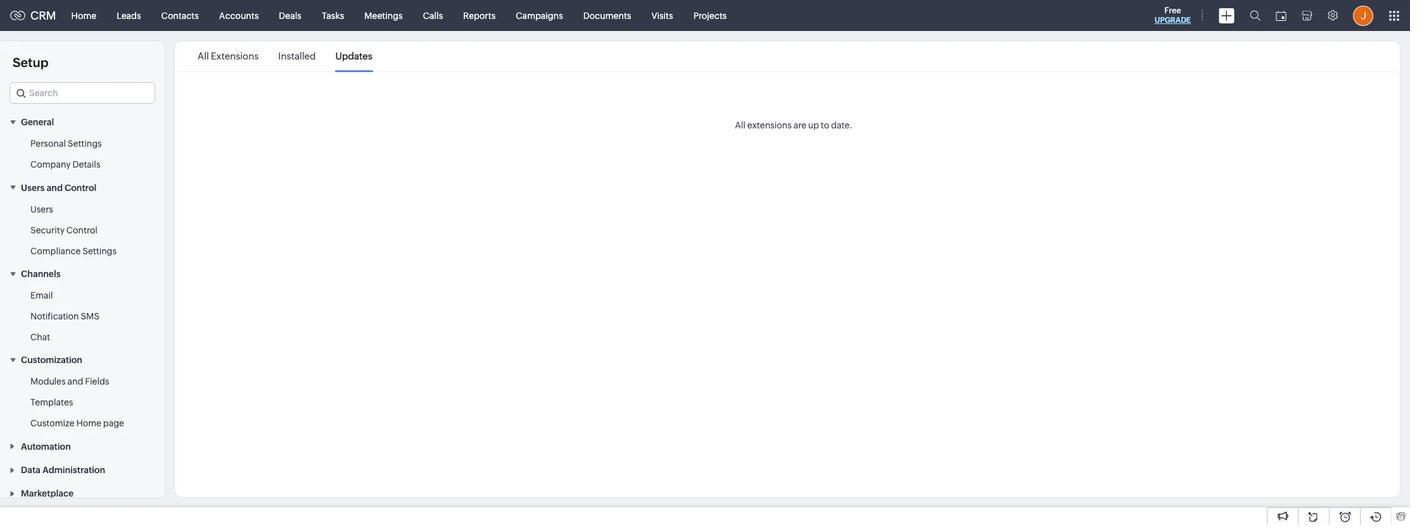 Task type: describe. For each thing, give the bounding box(es) containing it.
general
[[21, 117, 54, 128]]

customize
[[30, 419, 75, 429]]

visits link
[[642, 0, 684, 31]]

are
[[794, 120, 807, 131]]

customization button
[[0, 349, 165, 372]]

free upgrade
[[1155, 6, 1191, 25]]

modules and fields
[[30, 377, 109, 387]]

security
[[30, 225, 65, 236]]

personal settings
[[30, 139, 102, 149]]

personal
[[30, 139, 66, 149]]

notification sms
[[30, 312, 99, 322]]

company
[[30, 160, 71, 170]]

accounts link
[[209, 0, 269, 31]]

users for users
[[30, 204, 53, 215]]

marketplace button
[[0, 482, 165, 506]]

extensions
[[748, 120, 792, 131]]

templates
[[30, 398, 73, 408]]

tasks link
[[312, 0, 354, 31]]

leads
[[117, 10, 141, 21]]

general region
[[0, 134, 165, 176]]

channels button
[[0, 262, 165, 286]]

calendar image
[[1276, 10, 1287, 21]]

company details link
[[30, 159, 100, 171]]

crm link
[[10, 9, 56, 22]]

contacts link
[[151, 0, 209, 31]]

projects
[[694, 10, 727, 21]]

users and control button
[[0, 176, 165, 199]]

search image
[[1250, 10, 1261, 21]]

channels region
[[0, 286, 165, 349]]

users and control region
[[0, 199, 165, 262]]

campaigns link
[[506, 0, 573, 31]]

all for all extensions
[[198, 51, 209, 61]]

data administration button
[[0, 459, 165, 482]]

date.
[[831, 120, 853, 131]]

installed
[[278, 51, 316, 61]]

setup
[[13, 55, 48, 70]]

profile element
[[1346, 0, 1382, 31]]

page
[[103, 419, 124, 429]]

personal settings link
[[30, 138, 102, 150]]

company details
[[30, 160, 100, 170]]

all extensions link
[[198, 42, 259, 71]]

chat link
[[30, 331, 50, 344]]

settings for compliance settings
[[83, 246, 117, 256]]

leads link
[[107, 0, 151, 31]]

up
[[808, 120, 819, 131]]

fields
[[85, 377, 109, 387]]

notification sms link
[[30, 311, 99, 323]]

data
[[21, 466, 40, 476]]

search element
[[1243, 0, 1269, 31]]

channels
[[21, 269, 61, 279]]

users for users and control
[[21, 183, 45, 193]]

installed link
[[278, 42, 316, 71]]

templates link
[[30, 397, 73, 410]]

home link
[[61, 0, 107, 31]]

tasks
[[322, 10, 344, 21]]

customize home page link
[[30, 418, 124, 431]]



Task type: locate. For each thing, give the bounding box(es) containing it.
crm
[[30, 9, 56, 22]]

profile image
[[1354, 5, 1374, 26]]

customization region
[[0, 372, 165, 435]]

settings up details
[[68, 139, 102, 149]]

all extensions are up to date.
[[735, 120, 853, 131]]

and inside modules and fields link
[[67, 377, 83, 387]]

sms
[[81, 312, 99, 322]]

calls link
[[413, 0, 453, 31]]

1 vertical spatial all
[[735, 120, 746, 131]]

1 vertical spatial settings
[[83, 246, 117, 256]]

documents link
[[573, 0, 642, 31]]

chat
[[30, 333, 50, 343]]

settings for personal settings
[[68, 139, 102, 149]]

and for users
[[47, 183, 63, 193]]

extensions
[[211, 51, 259, 61]]

all for all extensions are up to date.
[[735, 120, 746, 131]]

updates link
[[336, 42, 373, 71]]

home right crm
[[71, 10, 96, 21]]

modules and fields link
[[30, 376, 109, 389]]

settings
[[68, 139, 102, 149], [83, 246, 117, 256]]

control inside region
[[66, 225, 97, 236]]

and down company
[[47, 183, 63, 193]]

1 horizontal spatial and
[[67, 377, 83, 387]]

0 horizontal spatial and
[[47, 183, 63, 193]]

0 vertical spatial and
[[47, 183, 63, 193]]

visits
[[652, 10, 673, 21]]

users
[[21, 183, 45, 193], [30, 204, 53, 215]]

modules
[[30, 377, 66, 387]]

0 horizontal spatial all
[[198, 51, 209, 61]]

0 vertical spatial home
[[71, 10, 96, 21]]

users inside dropdown button
[[21, 183, 45, 193]]

0 vertical spatial control
[[65, 183, 97, 193]]

0 vertical spatial settings
[[68, 139, 102, 149]]

users and control
[[21, 183, 97, 193]]

to
[[821, 120, 830, 131]]

None field
[[10, 82, 155, 104]]

security control link
[[30, 224, 97, 237]]

compliance settings
[[30, 246, 117, 256]]

meetings
[[365, 10, 403, 21]]

all
[[198, 51, 209, 61], [735, 120, 746, 131]]

0 vertical spatial users
[[21, 183, 45, 193]]

users link
[[30, 203, 53, 216]]

projects link
[[684, 0, 737, 31]]

updates
[[336, 51, 373, 61]]

control down details
[[65, 183, 97, 193]]

security control
[[30, 225, 97, 236]]

marketplace
[[21, 489, 74, 500]]

contacts
[[161, 10, 199, 21]]

email link
[[30, 290, 53, 302]]

and for modules
[[67, 377, 83, 387]]

general button
[[0, 110, 165, 134]]

1 vertical spatial users
[[30, 204, 53, 215]]

reports
[[463, 10, 496, 21]]

automation
[[21, 442, 71, 452]]

campaigns
[[516, 10, 563, 21]]

users up the users link
[[21, 183, 45, 193]]

and
[[47, 183, 63, 193], [67, 377, 83, 387]]

and left the fields
[[67, 377, 83, 387]]

control inside dropdown button
[[65, 183, 97, 193]]

1 horizontal spatial all
[[735, 120, 746, 131]]

settings inside the general region
[[68, 139, 102, 149]]

home
[[71, 10, 96, 21], [76, 419, 101, 429]]

compliance settings link
[[30, 245, 117, 258]]

deals
[[279, 10, 302, 21]]

email
[[30, 291, 53, 301]]

settings up channels dropdown button
[[83, 246, 117, 256]]

Search text field
[[10, 83, 155, 103]]

calls
[[423, 10, 443, 21]]

data administration
[[21, 466, 105, 476]]

settings inside users and control region
[[83, 246, 117, 256]]

home inside "customization" region
[[76, 419, 101, 429]]

automation button
[[0, 435, 165, 459]]

notification
[[30, 312, 79, 322]]

customization
[[21, 356, 82, 366]]

0 vertical spatial all
[[198, 51, 209, 61]]

users inside region
[[30, 204, 53, 215]]

1 vertical spatial control
[[66, 225, 97, 236]]

1 vertical spatial and
[[67, 377, 83, 387]]

customize home page
[[30, 419, 124, 429]]

accounts
[[219, 10, 259, 21]]

home up the automation dropdown button
[[76, 419, 101, 429]]

1 vertical spatial home
[[76, 419, 101, 429]]

control
[[65, 183, 97, 193], [66, 225, 97, 236]]

meetings link
[[354, 0, 413, 31]]

deals link
[[269, 0, 312, 31]]

create menu image
[[1219, 8, 1235, 23]]

administration
[[42, 466, 105, 476]]

upgrade
[[1155, 16, 1191, 25]]

details
[[73, 160, 100, 170]]

users up security
[[30, 204, 53, 215]]

documents
[[584, 10, 631, 21]]

free
[[1165, 6, 1182, 15]]

all extensions
[[198, 51, 259, 61]]

and inside users and control dropdown button
[[47, 183, 63, 193]]

control up compliance settings link
[[66, 225, 97, 236]]

compliance
[[30, 246, 81, 256]]

create menu element
[[1212, 0, 1243, 31]]

reports link
[[453, 0, 506, 31]]



Task type: vqa. For each thing, say whether or not it's contained in the screenshot.


